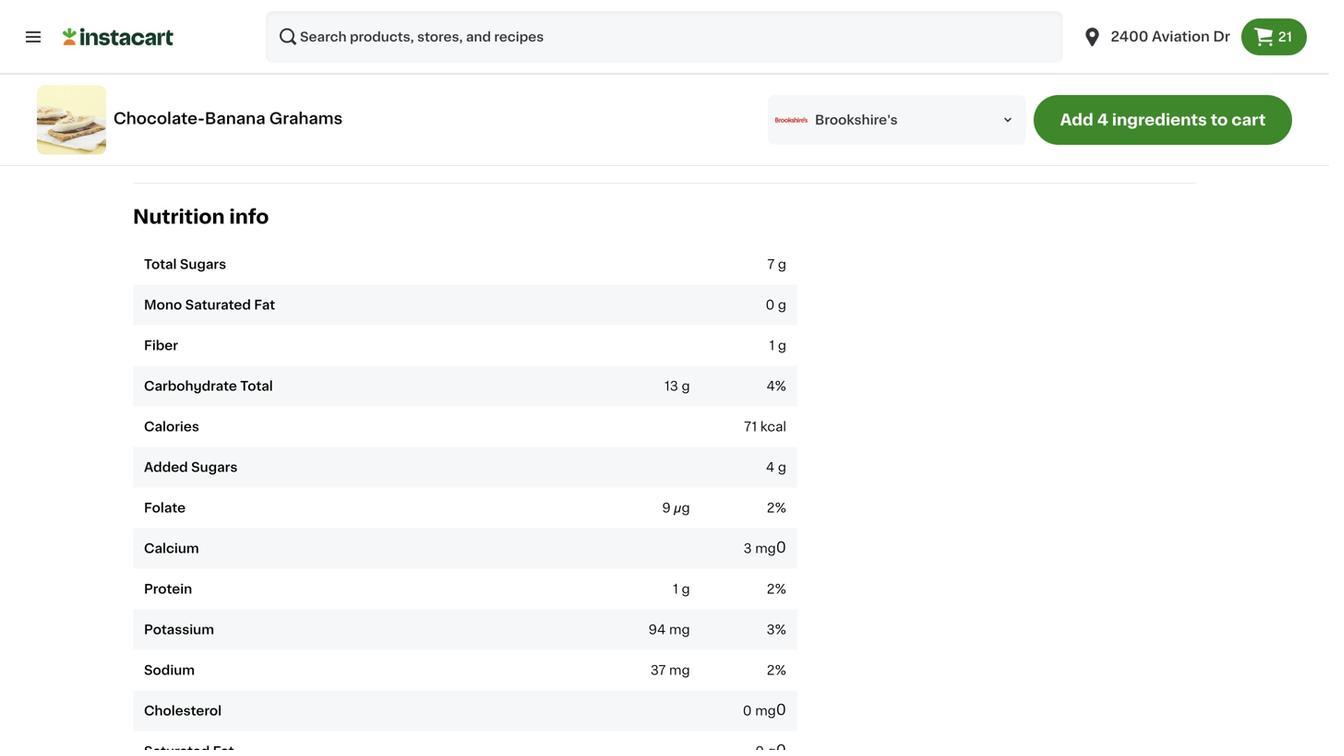 Task type: describe. For each thing, give the bounding box(es) containing it.
calories
[[144, 420, 199, 433]]

added
[[144, 461, 188, 474]]

saturated
[[185, 298, 251, 311]]

g for mono
[[778, 298, 786, 311]]

1 a from the left
[[210, 130, 217, 143]]

0 mg 0
[[743, 703, 786, 717]]

each
[[229, 112, 261, 124]]

kcal
[[760, 420, 786, 433]]

add 4 ingredients to cart
[[1060, 112, 1266, 128]]

94
[[649, 623, 666, 636]]

banana
[[271, 130, 318, 143]]

Search field
[[266, 11, 1063, 63]]

g for total
[[778, 258, 786, 271]]

2 % for mg
[[767, 664, 786, 677]]

1 vertical spatial total
[[240, 380, 273, 393]]

0 horizontal spatial and
[[322, 130, 346, 143]]

dr
[[1213, 30, 1230, 43]]

4 inside button
[[1097, 112, 1108, 128]]

chocolate-
[[113, 111, 205, 126]]

1 g for protein
[[673, 583, 690, 596]]

chocolate-banana grahams
[[113, 111, 343, 126]]

2 for 37 mg
[[767, 664, 775, 677]]

sodium
[[144, 664, 195, 677]]

1 vertical spatial with
[[179, 130, 206, 143]]

3 %
[[767, 623, 786, 636]]

spread
[[179, 112, 225, 124]]

mono
[[144, 298, 182, 311]]

fat
[[254, 298, 275, 311]]

% for 94 mg
[[775, 623, 786, 636]]

fiber
[[144, 339, 178, 352]]

0 g
[[766, 298, 786, 311]]

2400
[[1111, 30, 1149, 43]]

slice
[[221, 130, 251, 143]]

brookshire's
[[815, 114, 898, 126]]

0 horizontal spatial total
[[144, 258, 177, 271]]

sprinkling
[[360, 130, 423, 143]]

cart
[[1232, 112, 1266, 128]]

mg for 3 mg 0
[[755, 542, 776, 555]]

0 vertical spatial 1
[[145, 117, 150, 130]]

nutrition
[[133, 207, 225, 226]]

4 g
[[766, 461, 786, 474]]

3 mg 0
[[744, 540, 786, 555]]

mg for 0 mg 0
[[755, 705, 776, 717]]

% for 1 g
[[775, 583, 786, 596]]

to
[[1211, 112, 1228, 128]]

2400 aviation dr button
[[1070, 11, 1241, 63]]

add
[[1060, 112, 1094, 128]]

total sugars
[[144, 258, 226, 271]]

3 for 3 %
[[767, 623, 775, 636]]

piece
[[368, 112, 404, 124]]

7
[[767, 258, 775, 271]]

g up 94 mg
[[682, 583, 690, 596]]

spread each graham cracker piece with 1/4 teaspoon nutella and top with a slice of banana and a sprinkling of coconut.
[[179, 112, 624, 143]]

g for carbohydrate
[[682, 380, 690, 393]]

2 for 1 g
[[767, 583, 775, 596]]

4 %
[[767, 380, 786, 393]]

2 a from the left
[[349, 130, 357, 143]]

potassium
[[144, 623, 214, 636]]

1 g for fiber
[[769, 339, 786, 352]]

37 mg
[[651, 664, 690, 677]]

nutella
[[525, 112, 571, 124]]

add 4 ingredients to cart button
[[1034, 95, 1292, 145]]

carbohydrate
[[144, 380, 237, 393]]

37
[[651, 664, 666, 677]]

µg
[[674, 501, 690, 514]]



Task type: vqa. For each thing, say whether or not it's contained in the screenshot.
Mono
yes



Task type: locate. For each thing, give the bounding box(es) containing it.
brookshire's image
[[775, 104, 808, 136]]

grahams
[[269, 111, 343, 126]]

mg right 37
[[669, 664, 690, 677]]

13 g
[[665, 380, 690, 393]]

1 for protein
[[673, 583, 678, 596]]

%
[[775, 380, 786, 393], [775, 501, 786, 514], [775, 583, 786, 596], [775, 623, 786, 636], [775, 664, 786, 677]]

21
[[1278, 30, 1292, 43]]

protein
[[144, 583, 192, 596]]

mg for 37 mg
[[669, 664, 690, 677]]

21 button
[[1241, 18, 1307, 55]]

1 for fiber
[[769, 339, 775, 352]]

1 horizontal spatial and
[[574, 112, 598, 124]]

% for 9 µg
[[775, 501, 786, 514]]

2 % up the 3 %
[[767, 583, 786, 596]]

added sugars
[[144, 461, 238, 474]]

1 horizontal spatial 3
[[767, 623, 775, 636]]

coconut.
[[443, 130, 501, 143]]

of
[[254, 130, 267, 143], [426, 130, 440, 143]]

2400 aviation dr button
[[1081, 11, 1230, 63]]

1 left spread
[[145, 117, 150, 130]]

% down the 3 %
[[775, 664, 786, 677]]

% for 13 g
[[775, 380, 786, 393]]

3 2 % from the top
[[767, 664, 786, 677]]

a down cracker
[[349, 130, 357, 143]]

3 inside 3 mg 0
[[744, 542, 752, 555]]

4 right add
[[1097, 112, 1108, 128]]

4 for 4 g
[[766, 461, 775, 474]]

2 up 0 mg 0
[[767, 664, 775, 677]]

0 horizontal spatial 1
[[145, 117, 150, 130]]

1 g
[[769, 339, 786, 352], [673, 583, 690, 596]]

2 2 from the top
[[767, 583, 775, 596]]

and down cracker
[[322, 130, 346, 143]]

1 vertical spatial and
[[322, 130, 346, 143]]

2 horizontal spatial 1
[[769, 339, 775, 352]]

folate
[[144, 501, 186, 514]]

4 down kcal
[[766, 461, 775, 474]]

mg inside 3 mg 0
[[755, 542, 776, 555]]

0 inside 0 mg 0
[[743, 705, 752, 717]]

1 2 % from the top
[[767, 501, 786, 514]]

0 vertical spatial 2 %
[[767, 501, 786, 514]]

0 vertical spatial 2
[[767, 501, 775, 514]]

aviation
[[1152, 30, 1210, 43]]

g down 7 g
[[778, 298, 786, 311]]

g right 7
[[778, 258, 786, 271]]

a
[[210, 130, 217, 143], [349, 130, 357, 143]]

brookshire's button
[[768, 95, 1026, 145]]

1/4
[[438, 112, 456, 124]]

total
[[144, 258, 177, 271], [240, 380, 273, 393]]

g down kcal
[[778, 461, 786, 474]]

1 vertical spatial sugars
[[191, 461, 238, 474]]

1 down 0 g
[[769, 339, 775, 352]]

1 horizontal spatial 1
[[673, 583, 678, 596]]

7 g
[[767, 258, 786, 271]]

g up '4 %'
[[778, 339, 786, 352]]

1 vertical spatial 1 g
[[673, 583, 690, 596]]

0 vertical spatial 4
[[1097, 112, 1108, 128]]

9 µg
[[662, 501, 690, 514]]

2 % from the top
[[775, 501, 786, 514]]

cholesterol
[[144, 705, 222, 717]]

2 % down the 3 %
[[767, 664, 786, 677]]

sugars up mono saturated fat on the left
[[180, 258, 226, 271]]

% up the 3 %
[[775, 583, 786, 596]]

sugars right added
[[191, 461, 238, 474]]

1 horizontal spatial total
[[240, 380, 273, 393]]

2400 aviation dr
[[1111, 30, 1230, 43]]

mono saturated fat
[[144, 298, 275, 311]]

cracker
[[316, 112, 364, 124]]

0 vertical spatial 3
[[744, 542, 752, 555]]

instacart logo image
[[63, 26, 174, 48]]

0 horizontal spatial with
[[179, 130, 206, 143]]

4 for 4 %
[[767, 380, 775, 393]]

% for 37 mg
[[775, 664, 786, 677]]

sugars for added sugars
[[191, 461, 238, 474]]

1 horizontal spatial 1 g
[[769, 339, 786, 352]]

1
[[145, 117, 150, 130], [769, 339, 775, 352], [673, 583, 678, 596]]

mg
[[755, 542, 776, 555], [669, 623, 690, 636], [669, 664, 690, 677], [755, 705, 776, 717]]

mg down the 3 %
[[755, 705, 776, 717]]

0 vertical spatial with
[[407, 112, 435, 124]]

sugars
[[180, 258, 226, 271], [191, 461, 238, 474]]

1 up 94 mg
[[673, 583, 678, 596]]

with left 1/4 at the left top of page
[[407, 112, 435, 124]]

1 vertical spatial 3
[[767, 623, 775, 636]]

teaspoon
[[460, 112, 521, 124]]

2 vertical spatial 2 %
[[767, 664, 786, 677]]

% up kcal
[[775, 380, 786, 393]]

2 for 9 µg
[[767, 501, 775, 514]]

3 % from the top
[[775, 583, 786, 596]]

2 of from the left
[[426, 130, 440, 143]]

with down spread
[[179, 130, 206, 143]]

2 2 % from the top
[[767, 583, 786, 596]]

top
[[601, 112, 624, 124]]

% up 0 mg 0
[[775, 623, 786, 636]]

1 g up 94 mg
[[673, 583, 690, 596]]

2 % down 4 g
[[767, 501, 786, 514]]

2 vertical spatial 4
[[766, 461, 775, 474]]

0 vertical spatial and
[[574, 112, 598, 124]]

3 for 3 mg 0
[[744, 542, 752, 555]]

carbohydrate total
[[144, 380, 273, 393]]

4
[[1097, 112, 1108, 128], [767, 380, 775, 393], [766, 461, 775, 474]]

1 horizontal spatial a
[[349, 130, 357, 143]]

g right 13
[[682, 380, 690, 393]]

g
[[778, 258, 786, 271], [778, 298, 786, 311], [778, 339, 786, 352], [682, 380, 690, 393], [778, 461, 786, 474], [682, 583, 690, 596]]

mg inside 0 mg 0
[[755, 705, 776, 717]]

None search field
[[266, 11, 1063, 63]]

2 % for µg
[[767, 501, 786, 514]]

of down each
[[254, 130, 267, 143]]

4 up kcal
[[767, 380, 775, 393]]

13
[[665, 380, 678, 393]]

% down 4 g
[[775, 501, 786, 514]]

0 horizontal spatial a
[[210, 130, 217, 143]]

94 mg
[[649, 623, 690, 636]]

0 vertical spatial 1 g
[[769, 339, 786, 352]]

2 up 3 mg 0
[[767, 501, 775, 514]]

1 of from the left
[[254, 130, 267, 143]]

info
[[229, 207, 269, 226]]

of down 1/4 at the left top of page
[[426, 130, 440, 143]]

calcium
[[144, 542, 199, 555]]

5 % from the top
[[775, 664, 786, 677]]

g for added
[[778, 461, 786, 474]]

1 % from the top
[[775, 380, 786, 393]]

and
[[574, 112, 598, 124], [322, 130, 346, 143]]

9
[[662, 501, 671, 514]]

total right "carbohydrate"
[[240, 380, 273, 393]]

0
[[766, 298, 775, 311], [776, 540, 786, 555], [776, 703, 786, 717], [743, 705, 752, 717]]

a down spread
[[210, 130, 217, 143]]

2 up the 3 %
[[767, 583, 775, 596]]

2
[[767, 501, 775, 514], [767, 583, 775, 596], [767, 664, 775, 677]]

0 vertical spatial sugars
[[180, 258, 226, 271]]

1 2 from the top
[[767, 501, 775, 514]]

banana
[[205, 111, 265, 126]]

0 vertical spatial total
[[144, 258, 177, 271]]

instructions
[[133, 58, 258, 78]]

nutrition info
[[133, 207, 269, 226]]

71 kcal
[[744, 420, 786, 433]]

3
[[744, 542, 752, 555], [767, 623, 775, 636]]

2 vertical spatial 2
[[767, 664, 775, 677]]

mg for 94 mg
[[669, 623, 690, 636]]

1 vertical spatial 2 %
[[767, 583, 786, 596]]

2 vertical spatial 1
[[673, 583, 678, 596]]

sugars for total sugars
[[180, 258, 226, 271]]

4 % from the top
[[775, 623, 786, 636]]

1 vertical spatial 4
[[767, 380, 775, 393]]

and left top
[[574, 112, 598, 124]]

2 %
[[767, 501, 786, 514], [767, 583, 786, 596], [767, 664, 786, 677]]

mg right 94
[[669, 623, 690, 636]]

71
[[744, 420, 757, 433]]

total up mono
[[144, 258, 177, 271]]

1 g up '4 %'
[[769, 339, 786, 352]]

1 horizontal spatial with
[[407, 112, 435, 124]]

graham
[[264, 112, 313, 124]]

with
[[407, 112, 435, 124], [179, 130, 206, 143]]

2 % for g
[[767, 583, 786, 596]]

mg down 4 g
[[755, 542, 776, 555]]

3 2 from the top
[[767, 664, 775, 677]]

1 vertical spatial 1
[[769, 339, 775, 352]]

ingredients
[[1112, 112, 1207, 128]]

0 horizontal spatial of
[[254, 130, 267, 143]]

1 horizontal spatial of
[[426, 130, 440, 143]]

0 horizontal spatial 1 g
[[673, 583, 690, 596]]

0 horizontal spatial 3
[[744, 542, 752, 555]]

1 vertical spatial 2
[[767, 583, 775, 596]]



